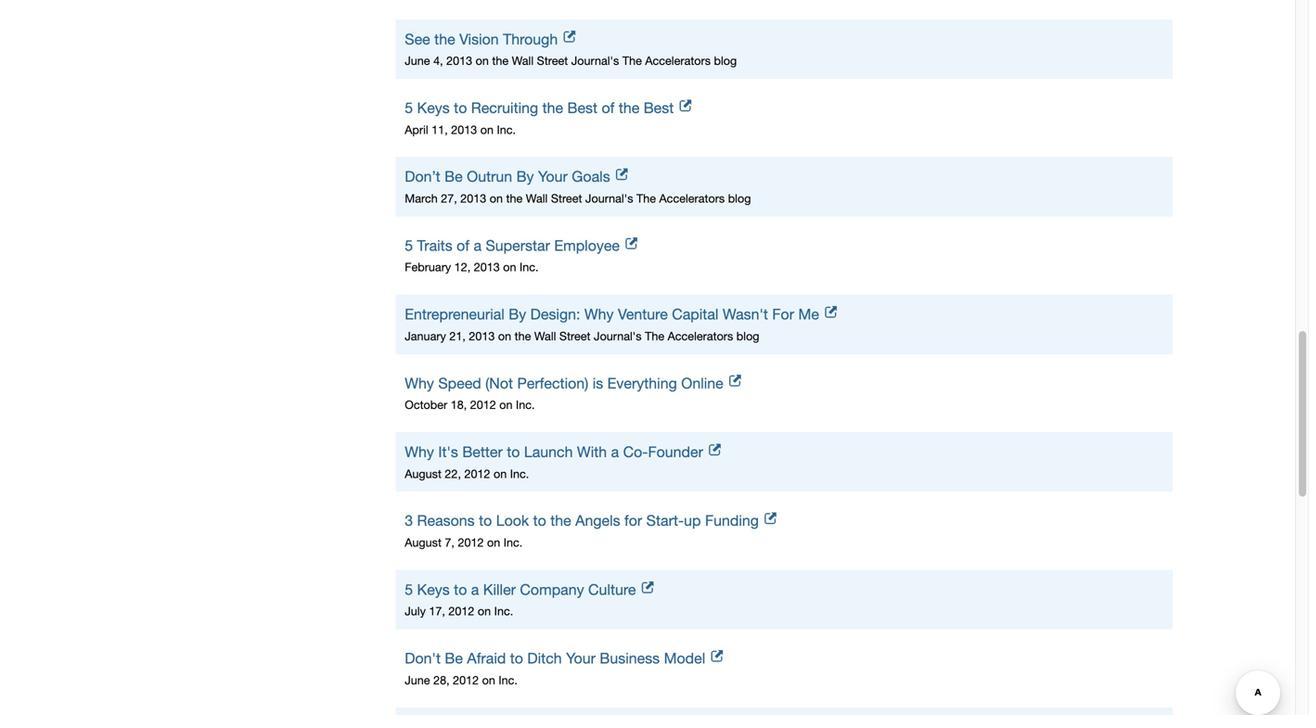 Task type: locate. For each thing, give the bounding box(es) containing it.
the for through
[[622, 54, 642, 67]]

the down june 4, 2013 on the wall street journal's the accelerators blog
[[619, 99, 640, 116]]

of down june 4, 2013 on the wall street journal's the accelerators blog
[[602, 99, 615, 116]]

journal's down goals
[[585, 192, 633, 205]]

blog down the wasn't
[[737, 329, 760, 343]]

by right outrun
[[516, 168, 534, 185]]

for
[[772, 306, 794, 323]]

1 vertical spatial the
[[637, 192, 656, 205]]

1 vertical spatial accelerators
[[659, 192, 725, 205]]

keys up 17,
[[417, 581, 450, 598]]

be up june 28, 2012 on inc.
[[445, 650, 463, 667]]

why for perfection)
[[405, 375, 434, 392]]

inc. down afraid
[[499, 674, 518, 687]]

on down (not at the bottom
[[499, 398, 513, 412]]

street down goals
[[551, 192, 582, 205]]

traits
[[417, 237, 453, 254]]

inc. for to
[[504, 536, 523, 549]]

why
[[584, 306, 614, 323], [405, 375, 434, 392], [405, 444, 434, 461]]

street
[[537, 54, 568, 67], [551, 192, 582, 205], [559, 329, 591, 343]]

june left 4, at the left top of page
[[405, 54, 430, 67]]

august left "22,"
[[405, 467, 442, 480]]

be up 27,
[[445, 168, 463, 185]]

7,
[[445, 536, 455, 549]]

accelerators
[[645, 54, 711, 67], [659, 192, 725, 205], [668, 329, 733, 343]]

why up january 21, 2013 on the wall street journal's the accelerators blog
[[584, 306, 614, 323]]

2 vertical spatial accelerators
[[668, 329, 733, 343]]

3 5 from the top
[[405, 581, 413, 598]]

see the vision through link
[[405, 29, 1164, 50]]

1 vertical spatial august
[[405, 536, 442, 549]]

don't
[[405, 168, 440, 185]]

your right ditch
[[566, 650, 596, 667]]

be for don't
[[445, 650, 463, 667]]

2 vertical spatial wall
[[534, 329, 556, 343]]

1 be from the top
[[445, 168, 463, 185]]

2012 right 17,
[[449, 605, 475, 618]]

0 vertical spatial by
[[516, 168, 534, 185]]

1 june from the top
[[405, 54, 430, 67]]

why speed (not perfection) is everything online link
[[405, 373, 1164, 394]]

on down 5 traits of a superstar employee on the top of the page
[[503, 260, 516, 274]]

2013 for by
[[469, 329, 495, 343]]

1 vertical spatial your
[[566, 650, 596, 667]]

0 vertical spatial journal's
[[571, 54, 619, 67]]

2 vertical spatial blog
[[737, 329, 760, 343]]

afraid
[[467, 650, 506, 667]]

see the vision through
[[405, 30, 558, 48]]

2013 right '12,'
[[474, 260, 500, 274]]

2012 for be
[[453, 674, 479, 687]]

22,
[[445, 467, 461, 480]]

street down through
[[537, 54, 568, 67]]

0 vertical spatial 5
[[405, 99, 413, 116]]

inc. for is
[[516, 398, 535, 412]]

it's
[[438, 444, 458, 461]]

capital
[[672, 306, 719, 323]]

journal's up 5 keys to recruiting the best of the best
[[571, 54, 619, 67]]

blog
[[714, 54, 737, 67], [728, 192, 751, 205], [737, 329, 760, 343]]

inc.
[[497, 123, 516, 136], [520, 260, 539, 274], [516, 398, 535, 412], [510, 467, 529, 480], [504, 536, 523, 549], [494, 605, 513, 618], [499, 674, 518, 687]]

on for ditch
[[482, 674, 495, 687]]

a for 5 keys to a killer company culture
[[471, 581, 479, 598]]

a for 5 traits of a superstar employee
[[474, 237, 482, 254]]

1 vertical spatial wall
[[526, 192, 548, 205]]

1 vertical spatial keys
[[417, 581, 450, 598]]

august down 3
[[405, 536, 442, 549]]

keys for 5 keys to a killer company culture
[[417, 581, 450, 598]]

2012 down better
[[464, 467, 490, 480]]

business
[[600, 650, 660, 667]]

on down recruiting
[[480, 123, 494, 136]]

5 left traits
[[405, 237, 413, 254]]

january 21, 2013 on the wall street journal's the accelerators blog
[[405, 329, 760, 343]]

june
[[405, 54, 430, 67], [405, 674, 430, 687]]

1 vertical spatial why
[[405, 375, 434, 392]]

2 vertical spatial why
[[405, 444, 434, 461]]

of
[[602, 99, 615, 116], [457, 237, 470, 254]]

on down afraid
[[482, 674, 495, 687]]

2012 for speed
[[470, 398, 496, 412]]

wall for design:
[[534, 329, 556, 343]]

3
[[405, 512, 413, 530]]

why speed (not perfection) is everything online
[[405, 375, 723, 392]]

journal's for why
[[594, 329, 642, 343]]

keys
[[417, 99, 450, 116], [417, 581, 450, 598]]

2 august from the top
[[405, 536, 442, 549]]

on for launch
[[494, 467, 507, 480]]

your
[[538, 168, 568, 185], [566, 650, 596, 667]]

0 vertical spatial why
[[584, 306, 614, 323]]

august 7, 2012 on inc.
[[405, 536, 523, 549]]

inc. for launch
[[510, 467, 529, 480]]

2012 right 28,
[[453, 674, 479, 687]]

2013 right 11,
[[451, 123, 477, 136]]

wall down don't be outrun by your goals on the left of the page
[[526, 192, 548, 205]]

june for see the vision through
[[405, 54, 430, 67]]

2013 right 27,
[[460, 192, 486, 205]]

ditch
[[527, 650, 562, 667]]

keys up 11,
[[417, 99, 450, 116]]

0 vertical spatial the
[[622, 54, 642, 67]]

to left ditch
[[510, 650, 523, 667]]

for
[[625, 512, 642, 530]]

founder
[[648, 444, 703, 461]]

keys inside the 5 keys to recruiting the best of the best link
[[417, 99, 450, 116]]

wall down design: at the left top of page
[[534, 329, 556, 343]]

inc. for killer
[[494, 605, 513, 618]]

2012 right 7,
[[458, 536, 484, 549]]

keys inside 5 keys to a killer company culture link
[[417, 581, 450, 598]]

21,
[[449, 329, 466, 343]]

october 18, 2012 on inc.
[[405, 398, 535, 412]]

2 vertical spatial 5
[[405, 581, 413, 598]]

5 for 5 keys to a killer company culture
[[405, 581, 413, 598]]

1 vertical spatial be
[[445, 650, 463, 667]]

0 vertical spatial wall
[[512, 54, 534, 67]]

2012 right 18,
[[470, 398, 496, 412]]

the
[[622, 54, 642, 67], [637, 192, 656, 205], [645, 329, 664, 343]]

street for by
[[551, 192, 582, 205]]

your up the march 27, 2013 on the wall street journal's the accelerators blog
[[538, 168, 568, 185]]

the down design: at the left top of page
[[515, 329, 531, 343]]

april
[[405, 123, 428, 136]]

better
[[462, 444, 503, 461]]

the up 4, at the left top of page
[[434, 30, 455, 48]]

a left killer
[[471, 581, 479, 598]]

12,
[[454, 260, 471, 274]]

on down outrun
[[490, 192, 503, 205]]

outrun
[[467, 168, 512, 185]]

2 be from the top
[[445, 650, 463, 667]]

2 vertical spatial a
[[471, 581, 479, 598]]

why for to
[[405, 444, 434, 461]]

the
[[434, 30, 455, 48], [492, 54, 509, 67], [542, 99, 563, 116], [619, 99, 640, 116], [506, 192, 523, 205], [515, 329, 531, 343], [550, 512, 571, 530]]

5 for 5 traits of a superstar employee
[[405, 237, 413, 254]]

0 vertical spatial street
[[537, 54, 568, 67]]

to left look
[[479, 512, 492, 530]]

february 12, 2013 on inc.
[[405, 260, 539, 274]]

2012
[[470, 398, 496, 412], [464, 467, 490, 480], [458, 536, 484, 549], [449, 605, 475, 618], [453, 674, 479, 687]]

2013 for keys
[[451, 123, 477, 136]]

on
[[476, 54, 489, 67], [480, 123, 494, 136], [490, 192, 503, 205], [503, 260, 516, 274], [498, 329, 511, 343], [499, 398, 513, 412], [494, 467, 507, 480], [487, 536, 500, 549], [478, 605, 491, 618], [482, 674, 495, 687]]

0 vertical spatial keys
[[417, 99, 450, 116]]

0 vertical spatial august
[[405, 467, 442, 480]]

journal's
[[571, 54, 619, 67], [585, 192, 633, 205], [594, 329, 642, 343]]

entrepreneurial
[[405, 306, 505, 323]]

0 vertical spatial be
[[445, 168, 463, 185]]

1 vertical spatial street
[[551, 192, 582, 205]]

everything
[[607, 375, 677, 392]]

0 vertical spatial of
[[602, 99, 615, 116]]

2013
[[446, 54, 472, 67], [451, 123, 477, 136], [460, 192, 486, 205], [474, 260, 500, 274], [469, 329, 495, 343]]

1 august from the top
[[405, 467, 442, 480]]

accelerators for capital
[[668, 329, 733, 343]]

street down design: at the left top of page
[[559, 329, 591, 343]]

blog down the see the vision through link
[[714, 54, 737, 67]]

june 28, 2012 on inc.
[[405, 674, 518, 687]]

1 vertical spatial of
[[457, 237, 470, 254]]

blog down don't be outrun by your goals link
[[728, 192, 751, 205]]

inc. down perfection)
[[516, 398, 535, 412]]

5 up july
[[405, 581, 413, 598]]

wall
[[512, 54, 534, 67], [526, 192, 548, 205], [534, 329, 556, 343]]

to
[[454, 99, 467, 116], [507, 444, 520, 461], [479, 512, 492, 530], [533, 512, 546, 530], [454, 581, 467, 598], [510, 650, 523, 667]]

june down don't
[[405, 674, 430, 687]]

january
[[405, 329, 446, 343]]

why up october
[[405, 375, 434, 392]]

on down better
[[494, 467, 507, 480]]

0 vertical spatial accelerators
[[645, 54, 711, 67]]

1 vertical spatial journal's
[[585, 192, 633, 205]]

a left co-
[[611, 444, 619, 461]]

2 5 from the top
[[405, 237, 413, 254]]

1 horizontal spatial best
[[644, 99, 674, 116]]

wall down through
[[512, 54, 534, 67]]

journal's down entrepreneurial by design: why venture capital wasn't for me
[[594, 329, 642, 343]]

the right recruiting
[[542, 99, 563, 116]]

don't be outrun by your goals
[[405, 168, 610, 185]]

5 keys to recruiting the best of the best
[[405, 99, 674, 116]]

be
[[445, 168, 463, 185], [445, 650, 463, 667]]

to up "july 17, 2012 on inc."
[[454, 581, 467, 598]]

3 reasons to look to the angels for start-up funding
[[405, 512, 759, 530]]

0 vertical spatial june
[[405, 54, 430, 67]]

2 vertical spatial journal's
[[594, 329, 642, 343]]

accelerators for goals
[[659, 192, 725, 205]]

0 horizontal spatial of
[[457, 237, 470, 254]]

2 keys from the top
[[417, 581, 450, 598]]

journal's for through
[[571, 54, 619, 67]]

1 keys from the top
[[417, 99, 450, 116]]

1 vertical spatial june
[[405, 674, 430, 687]]

1 vertical spatial blog
[[728, 192, 751, 205]]

on down look
[[487, 536, 500, 549]]

2012 for reasons
[[458, 536, 484, 549]]

on for the
[[480, 123, 494, 136]]

2013 right 21,
[[469, 329, 495, 343]]

2 june from the top
[[405, 674, 430, 687]]

1 vertical spatial 5
[[405, 237, 413, 254]]

march 27, 2013 on the wall street journal's the accelerators blog
[[405, 192, 751, 205]]

funding
[[705, 512, 759, 530]]

5 up april at left
[[405, 99, 413, 116]]

inc. down killer
[[494, 605, 513, 618]]

launch
[[524, 444, 573, 461]]

inc. for ditch
[[499, 674, 518, 687]]

why left it's
[[405, 444, 434, 461]]

on for your
[[490, 192, 503, 205]]

a up 'february 12, 2013 on inc.'
[[474, 237, 482, 254]]

journal's for by
[[585, 192, 633, 205]]

2 vertical spatial the
[[645, 329, 664, 343]]

0 horizontal spatial best
[[567, 99, 598, 116]]

1 5 from the top
[[405, 99, 413, 116]]

killer
[[483, 581, 516, 598]]

on for venture
[[498, 329, 511, 343]]

of up '12,'
[[457, 237, 470, 254]]

superstar
[[486, 237, 550, 254]]

goals
[[572, 168, 610, 185]]

on for to
[[487, 536, 500, 549]]

2 vertical spatial street
[[559, 329, 591, 343]]

inc. down launch
[[510, 467, 529, 480]]

a
[[474, 237, 482, 254], [611, 444, 619, 461], [471, 581, 479, 598]]

by left design: at the left top of page
[[509, 306, 526, 323]]

why it's better to launch with a co-founder
[[405, 444, 703, 461]]

with
[[577, 444, 607, 461]]

5
[[405, 99, 413, 116], [405, 237, 413, 254], [405, 581, 413, 598]]

culture
[[588, 581, 636, 598]]

on down killer
[[478, 605, 491, 618]]

on right 21,
[[498, 329, 511, 343]]

to right look
[[533, 512, 546, 530]]

inc. down recruiting
[[497, 123, 516, 136]]

by
[[516, 168, 534, 185], [509, 306, 526, 323]]

1 vertical spatial by
[[509, 306, 526, 323]]

inc. down look
[[504, 536, 523, 549]]

2013 right 4, at the left top of page
[[446, 54, 472, 67]]

inc. down 'superstar' at the left of page
[[520, 260, 539, 274]]

0 vertical spatial a
[[474, 237, 482, 254]]



Task type: vqa. For each thing, say whether or not it's contained in the screenshot.


Task type: describe. For each thing, give the bounding box(es) containing it.
0 vertical spatial blog
[[714, 54, 737, 67]]

1 vertical spatial a
[[611, 444, 619, 461]]

2 best from the left
[[644, 99, 674, 116]]

blog for capital
[[737, 329, 760, 343]]

wasn't
[[723, 306, 768, 323]]

july 17, 2012 on inc.
[[405, 605, 513, 618]]

on for superstar
[[503, 260, 516, 274]]

the left angels on the bottom of the page
[[550, 512, 571, 530]]

april 11, 2013 on inc.
[[405, 123, 516, 136]]

3 reasons to look to the angels for start-up funding link
[[405, 511, 1164, 532]]

2013 for traits
[[474, 260, 500, 274]]

wall for vision
[[512, 54, 534, 67]]

vision
[[459, 30, 499, 48]]

inc. for the
[[497, 123, 516, 136]]

11,
[[432, 123, 448, 136]]

employee
[[554, 237, 620, 254]]

august 22, 2012 on inc.
[[405, 467, 529, 480]]

street for through
[[537, 54, 568, 67]]

the for why
[[645, 329, 664, 343]]

on for is
[[499, 398, 513, 412]]

company
[[520, 581, 584, 598]]

be for don't
[[445, 168, 463, 185]]

5 keys to a killer company culture link
[[405, 579, 1164, 601]]

5 for 5 keys to recruiting the best of the best
[[405, 99, 413, 116]]

18,
[[451, 398, 467, 412]]

august for why
[[405, 467, 442, 480]]

don't be outrun by your goals link
[[405, 166, 1164, 187]]

august for 3
[[405, 536, 442, 549]]

entrepreneurial by design: why venture capital wasn't for me
[[405, 306, 819, 323]]

2012 for keys
[[449, 605, 475, 618]]

27,
[[441, 192, 457, 205]]

1 horizontal spatial of
[[602, 99, 615, 116]]

reasons
[[417, 512, 475, 530]]

2012 for it's
[[464, 467, 490, 480]]

the down don't be outrun by your goals on the left of the page
[[506, 192, 523, 205]]

june for don't be afraid to ditch your business model
[[405, 674, 430, 687]]

is
[[593, 375, 603, 392]]

5 keys to a killer company culture
[[405, 581, 636, 598]]

march
[[405, 192, 438, 205]]

street for why
[[559, 329, 591, 343]]

the down see the vision through
[[492, 54, 509, 67]]

wall for outrun
[[526, 192, 548, 205]]

why it's better to launch with a co-founder link
[[405, 442, 1164, 463]]

design:
[[530, 306, 580, 323]]

2013 for be
[[460, 192, 486, 205]]

me
[[798, 306, 819, 323]]

1 best from the left
[[567, 99, 598, 116]]

start-
[[646, 512, 684, 530]]

on for killer
[[478, 605, 491, 618]]

see
[[405, 30, 430, 48]]

17,
[[429, 605, 445, 618]]

speed
[[438, 375, 481, 392]]

2013 for the
[[446, 54, 472, 67]]

model
[[664, 650, 705, 667]]

to up the april 11, 2013 on inc.
[[454, 99, 467, 116]]

october
[[405, 398, 447, 412]]

5 keys to recruiting the best of the best link
[[405, 97, 1164, 119]]

inc. for superstar
[[520, 260, 539, 274]]

up
[[684, 512, 701, 530]]

co-
[[623, 444, 648, 461]]

don't be afraid to ditch your business model link
[[405, 648, 1164, 669]]

the for by
[[637, 192, 656, 205]]

june 4, 2013 on the wall street journal's the accelerators blog
[[405, 54, 737, 67]]

0 vertical spatial your
[[538, 168, 568, 185]]

july
[[405, 605, 426, 618]]

through
[[503, 30, 558, 48]]

look
[[496, 512, 529, 530]]

don't
[[405, 650, 441, 667]]

keys for 5 keys to recruiting the best of the best
[[417, 99, 450, 116]]

5 traits of a superstar employee
[[405, 237, 620, 254]]

february
[[405, 260, 451, 274]]

angels
[[575, 512, 620, 530]]

online
[[681, 375, 723, 392]]

5 traits of a superstar employee link
[[405, 235, 1164, 256]]

recruiting
[[471, 99, 538, 116]]

on down see the vision through
[[476, 54, 489, 67]]

28,
[[433, 674, 450, 687]]

to right better
[[507, 444, 520, 461]]

don't be afraid to ditch your business model
[[405, 650, 705, 667]]

blog for goals
[[728, 192, 751, 205]]

entrepreneurial by design: why venture capital wasn't for me link
[[405, 304, 1164, 325]]

(not
[[485, 375, 513, 392]]

perfection)
[[517, 375, 589, 392]]

venture
[[618, 306, 668, 323]]

4,
[[433, 54, 443, 67]]



